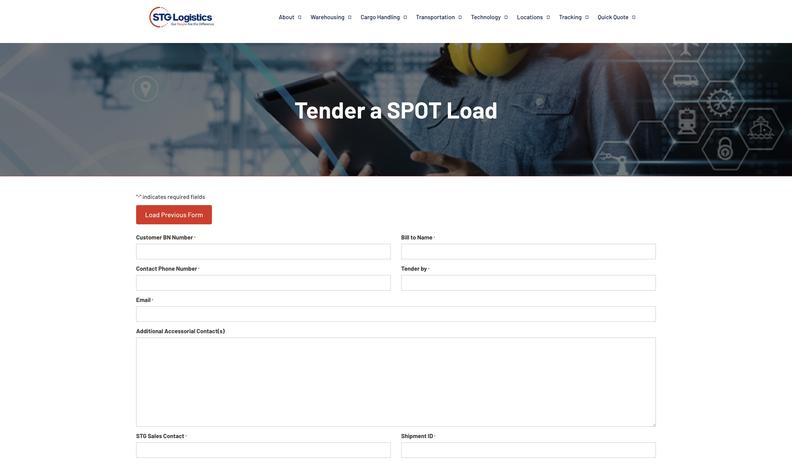 Task type: describe. For each thing, give the bounding box(es) containing it.
number for contact phone number
[[176, 265, 197, 272]]

* inside customer bn number *
[[194, 235, 196, 240]]

tender for tender by *
[[401, 265, 420, 272]]

email *
[[136, 296, 153, 303]]

tender by *
[[401, 265, 430, 272]]

bn
[[163, 234, 171, 241]]

about link
[[279, 13, 311, 21]]

* inside stg sales contact *
[[185, 434, 187, 439]]

Additional Accessorial Contact(s) text field
[[136, 338, 656, 427]]

a
[[370, 96, 382, 123]]

load
[[447, 96, 498, 123]]

customer bn number *
[[136, 234, 196, 241]]

bill to name *
[[401, 234, 435, 241]]

* inside 'contact phone number *'
[[198, 267, 200, 272]]

* inside email *
[[152, 298, 153, 303]]

transportation
[[416, 13, 455, 20]]

additional accessorial contact(s)
[[136, 327, 225, 334]]

email
[[136, 296, 151, 303]]

stg sales contact *
[[136, 432, 187, 439]]

1 " from the left
[[136, 193, 138, 200]]

customer
[[136, 234, 162, 241]]

contact(s)
[[197, 327, 225, 334]]

contact phone number *
[[136, 265, 200, 272]]

shipment id *
[[401, 432, 436, 439]]

1 horizontal spatial contact
[[163, 432, 184, 439]]

by
[[421, 265, 427, 272]]

transportation link
[[416, 13, 471, 21]]

phone
[[158, 265, 175, 272]]

cargo
[[361, 13, 376, 20]]

required
[[168, 193, 190, 200]]

indicates
[[143, 193, 166, 200]]

locations link
[[517, 13, 559, 21]]

tracking link
[[559, 13, 598, 21]]

2 " from the left
[[140, 193, 141, 200]]

spot
[[387, 96, 442, 123]]

* inside tender by *
[[428, 267, 430, 272]]

to
[[411, 234, 416, 241]]

quick quote
[[598, 13, 629, 20]]

locations
[[517, 13, 543, 20]]

technology
[[471, 13, 501, 20]]

0 horizontal spatial contact
[[136, 265, 157, 272]]

tender for tender a spot load
[[295, 96, 366, 123]]

additional
[[136, 327, 163, 334]]

stg
[[136, 432, 147, 439]]



Task type: locate. For each thing, give the bounding box(es) containing it.
tender a spot load
[[295, 96, 498, 123]]

*
[[138, 195, 140, 200], [194, 235, 196, 240], [434, 235, 435, 240], [198, 267, 200, 272], [428, 267, 430, 272], [152, 298, 153, 303], [185, 434, 187, 439], [434, 434, 436, 439]]

None email field
[[136, 306, 656, 322]]

None text field
[[401, 244, 656, 259], [401, 443, 656, 458], [401, 244, 656, 259], [401, 443, 656, 458]]

0 horizontal spatial tender
[[295, 96, 366, 123]]

None telephone field
[[136, 275, 391, 291]]

number right bn on the bottom left of page
[[172, 234, 193, 241]]

quote
[[614, 13, 629, 20]]

number
[[172, 234, 193, 241], [176, 265, 197, 272]]

stg usa image
[[147, 0, 216, 36]]

None text field
[[136, 244, 391, 259], [401, 275, 656, 291], [136, 443, 391, 458], [136, 244, 391, 259], [401, 275, 656, 291], [136, 443, 391, 458]]

contact
[[136, 265, 157, 272], [163, 432, 184, 439]]

0 vertical spatial contact
[[136, 265, 157, 272]]

accessorial
[[164, 327, 195, 334]]

1 horizontal spatial "
[[140, 193, 141, 200]]

quick quote link
[[598, 13, 645, 21]]

tender
[[295, 96, 366, 123], [401, 265, 420, 272]]

number for customer bn number
[[172, 234, 193, 241]]

* inside bill to name *
[[434, 235, 435, 240]]

* inside " * " indicates required fields
[[138, 195, 140, 200]]

1 vertical spatial number
[[176, 265, 197, 272]]

contact left phone
[[136, 265, 157, 272]]

cargo handling
[[361, 13, 400, 20]]

0 horizontal spatial "
[[136, 193, 138, 200]]

warehousing link
[[311, 13, 361, 21]]

id
[[428, 432, 433, 439]]

0 vertical spatial number
[[172, 234, 193, 241]]

* inside shipment id *
[[434, 434, 436, 439]]

1 vertical spatial contact
[[163, 432, 184, 439]]

"
[[136, 193, 138, 200], [140, 193, 141, 200]]

1 horizontal spatial tender
[[401, 265, 420, 272]]

number right phone
[[176, 265, 197, 272]]

handling
[[377, 13, 400, 20]]

1 vertical spatial tender
[[401, 265, 420, 272]]

sales
[[148, 432, 162, 439]]

name
[[417, 234, 433, 241]]

shipment
[[401, 432, 427, 439]]

warehousing
[[311, 13, 345, 20]]

about
[[279, 13, 295, 20]]

technology link
[[471, 13, 517, 21]]

0 vertical spatial tender
[[295, 96, 366, 123]]

contact right sales
[[163, 432, 184, 439]]

bill
[[401, 234, 410, 241]]

quick
[[598, 13, 613, 20]]

cargo handling link
[[361, 13, 416, 21]]

" * " indicates required fields
[[136, 193, 205, 200]]

fields
[[191, 193, 205, 200]]

None button
[[136, 205, 212, 224]]

tracking
[[559, 13, 582, 20]]



Task type: vqa. For each thing, say whether or not it's contained in the screenshot.
the Strategically
no



